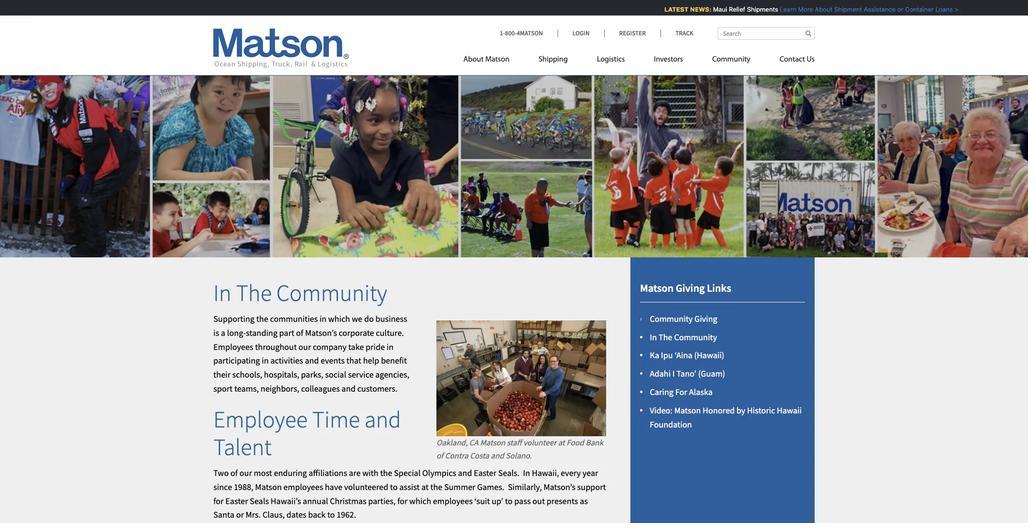 Task type: locate. For each thing, give the bounding box(es) containing it.
presents
[[547, 495, 578, 507]]

help
[[363, 355, 379, 366]]

800-
[[505, 29, 517, 37]]

0 horizontal spatial our
[[239, 467, 252, 479]]

2 horizontal spatial in
[[650, 332, 657, 343]]

company
[[313, 341, 347, 352]]

0 horizontal spatial or
[[236, 509, 244, 521]]

0 vertical spatial in
[[213, 279, 231, 308]]

ipu
[[661, 350, 673, 361]]

1 horizontal spatial of
[[296, 327, 303, 338]]

contact us link
[[765, 51, 815, 71]]

0 vertical spatial our
[[299, 341, 311, 352]]

to left assist in the left bottom of the page
[[390, 481, 398, 493]]

blue matson logo with ocean, shipping, truck, rail and logistics written beneath it. image
[[213, 29, 349, 68]]

or
[[892, 5, 898, 13], [236, 509, 244, 521]]

and up summer
[[458, 467, 472, 479]]

matson's up company
[[305, 327, 337, 338]]

which inside supporting the communities in which we do business is a long-standing part of matson's corporate culture. employees throughout our company take pride in participating in activities and events that help benefit their schools, hospitals, parks, social service agencies, sport teams, neighbors, colleagues and customers.
[[328, 313, 350, 324]]

or inside two of our most enduring affiliations are with the special olympics and easter seals.  in hawaii, every year since 1988, matson employees have volunteered to assist at the summer games.  similarly, matson's support for easter seals hawaii's annual christmas parties, for which employees 'suit up' to pass out presents as santa or mrs. claus, dates back to 1962.
[[236, 509, 244, 521]]

2 vertical spatial of
[[230, 467, 238, 479]]

more
[[792, 5, 807, 13]]

Search search field
[[718, 27, 815, 40]]

community up we
[[276, 279, 387, 308]]

agencies,
[[375, 369, 409, 380]]

solano.
[[506, 451, 532, 461]]

0 vertical spatial which
[[328, 313, 350, 324]]

and up parks, at the bottom left of the page
[[305, 355, 319, 366]]

to
[[390, 481, 398, 493], [505, 495, 513, 507], [327, 509, 335, 521]]

of right 'two'
[[230, 467, 238, 479]]

matson inside oakland, ca matson staff volunteer at food bank of contra costa and solano.
[[480, 438, 505, 448]]

'aina
[[675, 350, 692, 361]]

at right assist in the left bottom of the page
[[421, 481, 429, 493]]

in the community up communities at left
[[213, 279, 387, 308]]

0 horizontal spatial for
[[213, 495, 224, 507]]

1 vertical spatial which
[[409, 495, 431, 507]]

0 vertical spatial at
[[558, 438, 565, 448]]

supporting
[[213, 313, 255, 324]]

our up activities
[[299, 341, 311, 352]]

matson up community giving link
[[640, 281, 674, 295]]

register
[[619, 29, 646, 37]]

matson down 1-
[[485, 56, 509, 64]]

customers.
[[357, 383, 398, 394]]

in up company
[[320, 313, 326, 324]]

2 vertical spatial the
[[430, 481, 442, 493]]

parks,
[[301, 369, 323, 380]]

0 horizontal spatial at
[[421, 481, 429, 493]]

community down search search field
[[712, 56, 750, 64]]

easter
[[474, 467, 496, 479], [225, 495, 248, 507]]

0 vertical spatial easter
[[474, 467, 496, 479]]

matson inside video: matson honored by historic hawaii foundation
[[674, 405, 701, 416]]

login
[[572, 29, 590, 37]]

0 vertical spatial in the community
[[213, 279, 387, 308]]

or left container on the right of the page
[[892, 5, 898, 13]]

social
[[325, 369, 346, 380]]

our up 1988,
[[239, 467, 252, 479]]

and down service
[[342, 383, 356, 394]]

register link
[[604, 29, 660, 37]]

the inside supporting the communities in which we do business is a long-standing part of matson's corporate culture. employees throughout our company take pride in participating in activities and events that help benefit their schools, hospitals, parks, social service agencies, sport teams, neighbors, colleagues and customers.
[[256, 313, 268, 324]]

matson's
[[305, 327, 337, 338], [544, 481, 575, 493]]

1 horizontal spatial the
[[380, 467, 392, 479]]

caring for alaska
[[650, 387, 713, 398]]

at inside two of our most enduring affiliations are with the special olympics and easter seals.  in hawaii, every year since 1988, matson employees have volunteered to assist at the summer games.  similarly, matson's support for easter seals hawaii's annual christmas parties, for which employees 'suit up' to pass out presents as santa or mrs. claus, dates back to 1962.
[[421, 481, 429, 493]]

1 vertical spatial about
[[463, 56, 484, 64]]

2 vertical spatial in
[[523, 467, 530, 479]]

and inside employee time and talent
[[365, 405, 401, 434]]

to right up'
[[505, 495, 513, 507]]

in up the supporting
[[213, 279, 231, 308]]

1 vertical spatial to
[[505, 495, 513, 507]]

of inside two of our most enduring affiliations are with the special olympics and easter seals.  in hawaii, every year since 1988, matson employees have volunteered to assist at the summer games.  similarly, matson's support for easter seals hawaii's annual christmas parties, for which employees 'suit up' to pass out presents as santa or mrs. claus, dates back to 1962.
[[230, 467, 238, 479]]

participating
[[213, 355, 260, 366]]

annual
[[303, 495, 328, 507]]

service
[[348, 369, 374, 380]]

video:
[[650, 405, 673, 416]]

0 horizontal spatial in the community
[[213, 279, 387, 308]]

in inside two of our most enduring affiliations are with the special olympics and easter seals.  in hawaii, every year since 1988, matson employees have volunteered to assist at the summer games.  similarly, matson's support for easter seals hawaii's annual christmas parties, for which employees 'suit up' to pass out presents as santa or mrs. claus, dates back to 1962.
[[523, 467, 530, 479]]

in up similarly,
[[523, 467, 530, 479]]

0 vertical spatial the
[[256, 313, 268, 324]]

about
[[809, 5, 827, 13], [463, 56, 484, 64]]

the up ipu
[[659, 332, 672, 343]]

0 vertical spatial in
[[320, 313, 326, 324]]

matson up costa
[[480, 438, 505, 448]]

contact us
[[780, 56, 815, 64]]

top menu navigation
[[463, 51, 815, 71]]

their
[[213, 369, 231, 380]]

the right with
[[380, 467, 392, 479]]

0 horizontal spatial of
[[230, 467, 238, 479]]

for down assist in the left bottom of the page
[[397, 495, 408, 507]]

0 horizontal spatial about
[[463, 56, 484, 64]]

1 horizontal spatial in the community
[[650, 332, 717, 343]]

which left we
[[328, 313, 350, 324]]

are
[[349, 467, 361, 479]]

0 vertical spatial employees
[[283, 481, 323, 493]]

of left contra at the bottom of page
[[436, 451, 443, 461]]

food
[[567, 438, 584, 448]]

1 horizontal spatial about
[[809, 5, 827, 13]]

1 vertical spatial giving
[[694, 313, 717, 324]]

year
[[583, 467, 598, 479]]

in the community up 'aina
[[650, 332, 717, 343]]

1 vertical spatial at
[[421, 481, 429, 493]]

2 horizontal spatial of
[[436, 451, 443, 461]]

track link
[[660, 29, 693, 37]]

1 vertical spatial of
[[436, 451, 443, 461]]

is
[[213, 327, 219, 338]]

time
[[312, 405, 360, 434]]

2 vertical spatial in
[[262, 355, 269, 366]]

neighbors,
[[261, 383, 299, 394]]

and right costa
[[491, 451, 504, 461]]

matson's up presents
[[544, 481, 575, 493]]

contra
[[445, 451, 468, 461]]

1 vertical spatial or
[[236, 509, 244, 521]]

i
[[672, 368, 675, 379]]

in inside section
[[650, 332, 657, 343]]

video: matson honored by historic hawaii foundation
[[650, 405, 802, 430]]

learn more about shipment assistance or container loans > link
[[774, 5, 953, 13]]

matson down for
[[674, 405, 701, 416]]

caring for alaska link
[[650, 387, 713, 398]]

giving left links
[[676, 281, 705, 295]]

1 vertical spatial the
[[380, 467, 392, 479]]

every
[[561, 467, 581, 479]]

throughout
[[255, 341, 297, 352]]

0 vertical spatial of
[[296, 327, 303, 338]]

in the community
[[213, 279, 387, 308], [650, 332, 717, 343]]

olympics
[[422, 467, 456, 479]]

communities
[[270, 313, 318, 324]]

1 vertical spatial the
[[659, 332, 672, 343]]

for down since
[[213, 495, 224, 507]]

0 horizontal spatial the
[[256, 313, 268, 324]]

1 vertical spatial matson's
[[544, 481, 575, 493]]

a
[[221, 327, 225, 338]]

easter down costa
[[474, 467, 496, 479]]

1 for from the left
[[213, 495, 224, 507]]

or left mrs.
[[236, 509, 244, 521]]

1 vertical spatial in
[[387, 341, 394, 352]]

0 horizontal spatial which
[[328, 313, 350, 324]]

in down throughout
[[262, 355, 269, 366]]

summer
[[444, 481, 475, 493]]

0 vertical spatial matson's
[[305, 327, 337, 338]]

honored
[[703, 405, 735, 416]]

2 horizontal spatial in
[[387, 341, 394, 352]]

in up ka at the right of page
[[650, 332, 657, 343]]

investors link
[[639, 51, 698, 71]]

giving up in the community link
[[694, 313, 717, 324]]

parties,
[[368, 495, 396, 507]]

None search field
[[718, 27, 815, 40]]

1 horizontal spatial for
[[397, 495, 408, 507]]

0 vertical spatial or
[[892, 5, 898, 13]]

the down olympics
[[430, 481, 442, 493]]

0 vertical spatial to
[[390, 481, 398, 493]]

1 horizontal spatial in
[[523, 467, 530, 479]]

which down assist in the left bottom of the page
[[409, 495, 431, 507]]

0 horizontal spatial to
[[327, 509, 335, 521]]

1 vertical spatial employees
[[433, 495, 473, 507]]

1988,
[[234, 481, 253, 493]]

1 horizontal spatial our
[[299, 341, 311, 352]]

shipping link
[[524, 51, 582, 71]]

giving
[[676, 281, 705, 295], [694, 313, 717, 324]]

0 vertical spatial the
[[236, 279, 272, 308]]

the up the supporting
[[236, 279, 272, 308]]

0 horizontal spatial matson's
[[305, 327, 337, 338]]

the
[[256, 313, 268, 324], [380, 467, 392, 479], [430, 481, 442, 493]]

matson down most
[[255, 481, 282, 493]]

at left food
[[558, 438, 565, 448]]

2 horizontal spatial the
[[430, 481, 442, 493]]

assist
[[399, 481, 420, 493]]

and down customers.
[[365, 405, 401, 434]]

which inside two of our most enduring affiliations are with the special olympics and easter seals.  in hawaii, every year since 1988, matson employees have volunteered to assist at the summer games.  similarly, matson's support for easter seals hawaii's annual christmas parties, for which employees 'suit up' to pass out presents as santa or mrs. claus, dates back to 1962.
[[409, 495, 431, 507]]

of inside oakland, ca matson staff volunteer at food bank of contra costa and solano.
[[436, 451, 443, 461]]

the up standing
[[256, 313, 268, 324]]

0 horizontal spatial in
[[262, 355, 269, 366]]

2 horizontal spatial to
[[505, 495, 513, 507]]

search image
[[805, 30, 811, 36]]

1 vertical spatial our
[[239, 467, 252, 479]]

claus,
[[263, 509, 285, 521]]

employees down summer
[[433, 495, 473, 507]]

1 horizontal spatial at
[[558, 438, 565, 448]]

1 horizontal spatial or
[[892, 5, 898, 13]]

ka ipu 'aina (hawaii)
[[650, 350, 724, 361]]

with
[[362, 467, 378, 479]]

of right part
[[296, 327, 303, 338]]

community inside 'top menu' "navigation"
[[712, 56, 750, 64]]

have
[[325, 481, 342, 493]]

1 vertical spatial in
[[650, 332, 657, 343]]

1 vertical spatial in the community
[[650, 332, 717, 343]]

2 vertical spatial to
[[327, 509, 335, 521]]

community up in the community link
[[650, 313, 693, 324]]

long-
[[227, 327, 246, 338]]

matson giving links section
[[618, 258, 827, 523]]

1 horizontal spatial which
[[409, 495, 431, 507]]

employees up annual
[[283, 481, 323, 493]]

0 horizontal spatial easter
[[225, 495, 248, 507]]

colleagues
[[301, 383, 340, 394]]

1 horizontal spatial the
[[659, 332, 672, 343]]

historic
[[747, 405, 775, 416]]

matson
[[485, 56, 509, 64], [640, 281, 674, 295], [674, 405, 701, 416], [480, 438, 505, 448], [255, 481, 282, 493]]

pass
[[514, 495, 531, 507]]

0 horizontal spatial the
[[236, 279, 272, 308]]

to right back
[[327, 509, 335, 521]]

1-800-4matson
[[500, 29, 543, 37]]

similarly,
[[508, 481, 542, 493]]

events
[[321, 355, 345, 366]]

adahi
[[650, 368, 671, 379]]

0 vertical spatial giving
[[676, 281, 705, 295]]

in down culture.
[[387, 341, 394, 352]]

4matson
[[517, 29, 543, 37]]

1 horizontal spatial matson's
[[544, 481, 575, 493]]

1 horizontal spatial employees
[[433, 495, 473, 507]]

0 horizontal spatial in
[[213, 279, 231, 308]]

easter down 1988,
[[225, 495, 248, 507]]

at
[[558, 438, 565, 448], [421, 481, 429, 493]]

video: matson honored by historic hawaii foundation link
[[650, 405, 802, 430]]



Task type: describe. For each thing, give the bounding box(es) containing it.
seals
[[250, 495, 269, 507]]

1 horizontal spatial in
[[320, 313, 326, 324]]

in the community inside 'matson giving links' section
[[650, 332, 717, 343]]

1 horizontal spatial easter
[[474, 467, 496, 479]]

standing
[[246, 327, 278, 338]]

alaska
[[689, 387, 713, 398]]

about inside 'top menu' "navigation"
[[463, 56, 484, 64]]

corporate
[[339, 327, 374, 338]]

login link
[[557, 29, 604, 37]]

us
[[807, 56, 815, 64]]

we
[[352, 313, 362, 324]]

shipping
[[539, 56, 568, 64]]

oakland,
[[436, 438, 468, 448]]

investors
[[654, 56, 683, 64]]

community up ka ipu 'aina (hawaii) link at the right bottom of the page
[[674, 332, 717, 343]]

activities
[[270, 355, 303, 366]]

(guam)
[[698, 368, 725, 379]]

about matson link
[[463, 51, 524, 71]]

>
[[949, 5, 953, 13]]

loans
[[930, 5, 947, 13]]

community giving
[[650, 313, 717, 324]]

matson's inside supporting the communities in which we do business is a long-standing part of matson's corporate culture. employees throughout our company take pride in participating in activities and events that help benefit their schools, hospitals, parks, social service agencies, sport teams, neighbors, colleagues and customers.
[[305, 327, 337, 338]]

employee
[[213, 405, 308, 434]]

our inside supporting the communities in which we do business is a long-standing part of matson's corporate culture. employees throughout our company take pride in participating in activities and events that help benefit their schools, hospitals, parks, social service agencies, sport teams, neighbors, colleagues and customers.
[[299, 341, 311, 352]]

contact
[[780, 56, 805, 64]]

caring
[[650, 387, 674, 398]]

community link
[[698, 51, 765, 71]]

hawaii
[[777, 405, 802, 416]]

affiliations
[[309, 467, 347, 479]]

do
[[364, 313, 374, 324]]

santa
[[213, 509, 234, 521]]

container
[[899, 5, 928, 13]]

shipment
[[829, 5, 856, 13]]

matson foundation giving image
[[0, 60, 1028, 258]]

christmas
[[330, 495, 366, 507]]

2 for from the left
[[397, 495, 408, 507]]

community giving link
[[650, 313, 717, 324]]

teams,
[[234, 383, 259, 394]]

support
[[577, 481, 606, 493]]

hawaii's
[[271, 495, 301, 507]]

(hawaii)
[[694, 350, 724, 361]]

ka ipu 'aina (hawaii) link
[[650, 350, 724, 361]]

two of our most enduring affiliations are with the special olympics and easter seals.  in hawaii, every year since 1988, matson employees have volunteered to assist at the summer games.  similarly, matson's support for easter seals hawaii's annual christmas parties, for which employees 'suit up' to pass out presents as santa or mrs. claus, dates back to 1962.
[[213, 467, 606, 521]]

schools,
[[232, 369, 262, 380]]

about matson
[[463, 56, 509, 64]]

the inside 'matson giving links' section
[[659, 332, 672, 343]]

learn
[[774, 5, 791, 13]]

talent
[[213, 433, 272, 462]]

'suit
[[474, 495, 490, 507]]

employee time and talent
[[213, 405, 401, 462]]

links
[[707, 281, 731, 295]]

matson's inside two of our most enduring affiliations are with the special olympics and easter seals.  in hawaii, every year since 1988, matson employees have volunteered to assist at the summer games.  similarly, matson's support for easter seals hawaii's annual christmas parties, for which employees 'suit up' to pass out presents as santa or mrs. claus, dates back to 1962.
[[544, 481, 575, 493]]

take
[[348, 341, 364, 352]]

benefit
[[381, 355, 407, 366]]

hospitals,
[[264, 369, 299, 380]]

0 vertical spatial about
[[809, 5, 827, 13]]

employees
[[213, 341, 253, 352]]

most
[[254, 467, 272, 479]]

in the community link
[[650, 332, 717, 343]]

ka
[[650, 350, 659, 361]]

shipments
[[741, 5, 772, 13]]

enduring
[[274, 467, 307, 479]]

as
[[580, 495, 588, 507]]

bank
[[586, 438, 603, 448]]

1 vertical spatial easter
[[225, 495, 248, 507]]

of inside supporting the communities in which we do business is a long-standing part of matson's corporate culture. employees throughout our company take pride in participating in activities and events that help benefit their schools, hospitals, parks, social service agencies, sport teams, neighbors, colleagues and customers.
[[296, 327, 303, 338]]

for
[[675, 387, 687, 398]]

relief
[[723, 5, 740, 13]]

logistics
[[597, 56, 625, 64]]

maui
[[707, 5, 721, 13]]

latest
[[659, 5, 683, 13]]

back
[[308, 509, 326, 521]]

giving for matson
[[676, 281, 705, 295]]

latest news: maui relief shipments learn more about shipment assistance or container loans >
[[659, 5, 953, 13]]

and inside oakland, ca matson staff volunteer at food bank of contra costa and solano.
[[491, 451, 504, 461]]

our inside two of our most enduring affiliations are with the special olympics and easter seals.  in hawaii, every year since 1988, matson employees have volunteered to assist at the summer games.  similarly, matson's support for easter seals hawaii's annual christmas parties, for which employees 'suit up' to pass out presents as santa or mrs. claus, dates back to 1962.
[[239, 467, 252, 479]]

1 horizontal spatial to
[[390, 481, 398, 493]]

culture.
[[376, 327, 404, 338]]

and inside two of our most enduring affiliations are with the special olympics and easter seals.  in hawaii, every year since 1988, matson employees have volunteered to assist at the summer games.  similarly, matson's support for easter seals hawaii's annual christmas parties, for which employees 'suit up' to pass out presents as santa or mrs. claus, dates back to 1962.
[[458, 467, 472, 479]]

adahi i tano' (guam) link
[[650, 368, 725, 379]]

0 horizontal spatial employees
[[283, 481, 323, 493]]

track
[[675, 29, 693, 37]]

two
[[213, 467, 229, 479]]

up'
[[492, 495, 503, 507]]

mrs.
[[246, 509, 261, 521]]

costa
[[470, 451, 489, 461]]

matson inside two of our most enduring affiliations are with the special olympics and easter seals.  in hawaii, every year since 1988, matson employees have volunteered to assist at the summer games.  similarly, matson's support for easter seals hawaii's annual christmas parties, for which employees 'suit up' to pass out presents as santa or mrs. claus, dates back to 1962.
[[255, 481, 282, 493]]

volunteer
[[523, 438, 556, 448]]

matson inside 'top menu' "navigation"
[[485, 56, 509, 64]]

pride
[[366, 341, 385, 352]]

that
[[346, 355, 361, 366]]

giving for community
[[694, 313, 717, 324]]

staff
[[507, 438, 522, 448]]

at inside oakland, ca matson staff volunteer at food bank of contra costa and solano.
[[558, 438, 565, 448]]



Task type: vqa. For each thing, say whether or not it's contained in the screenshot.
the sport
yes



